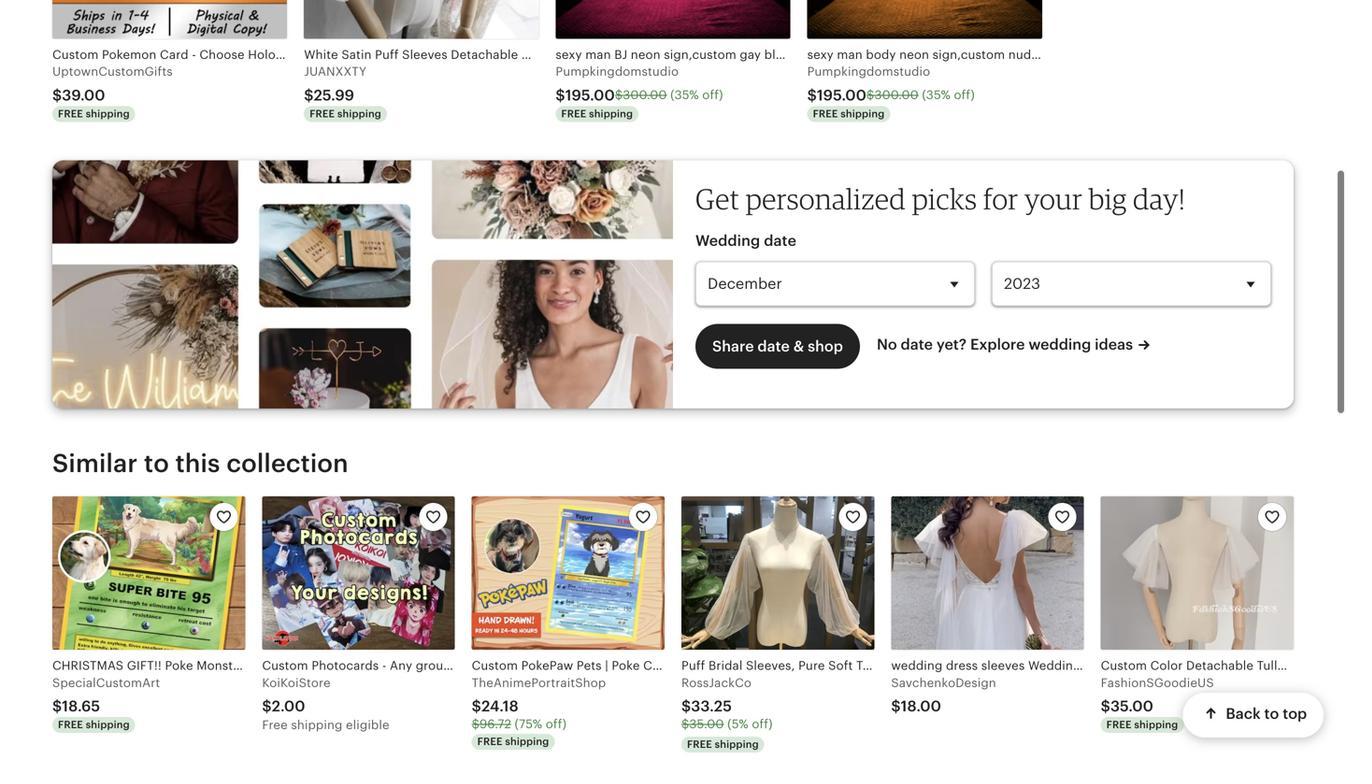 Task type: locate. For each thing, give the bounding box(es) containing it.
0 horizontal spatial 195.00
[[566, 87, 615, 104]]

0 horizontal spatial 35.00
[[690, 717, 724, 731]]

to inside button
[[1265, 706, 1280, 723]]

pumpkingdomstudio down 'sexy man body neon sign,custom nude man masturbating led sign,man grabbing dick neon light,man with penis neon sign,sex shop neon sign logo'
[[808, 65, 931, 79]]

1 (35% from the left
[[671, 88, 699, 102]]

0 horizontal spatial pumpkingdomstudio $ 195.00 $ 300.00 (35% off) free shipping
[[556, 65, 724, 120]]

/ left anime
[[577, 659, 582, 673]]

off) down sexy man bj neon sign,custom gay blow job led sign,erotic oral sex neon light,penis neon sign,dick neon sign,bar pub sex shop neon sign logo
[[703, 88, 724, 102]]

1 horizontal spatial /
[[508, 659, 513, 673]]

(35% for 'sexy man body neon sign,custom nude man masturbating led sign,man grabbing dick neon light,man with penis neon sign,sex shop neon sign logo'
[[923, 88, 951, 102]]

date for wedding
[[764, 232, 797, 249]]

0 horizontal spatial /
[[455, 659, 460, 673]]

off) for sexy man bj neon sign,custom gay blow job led sign,erotic oral sex neon light,penis neon sign,dick neon sign,bar pub sex shop neon sign logo
[[703, 88, 724, 102]]

to
[[144, 449, 169, 478], [1265, 706, 1280, 723]]

24.18
[[482, 698, 519, 715]]

custom photocards - any group / person / character / anime koikoistore $ 2.00 free shipping eligible
[[262, 659, 621, 732]]

assortment of wedding items that are available on etsy image
[[52, 160, 673, 409]]

(35% down sexy man bj neon sign,custom gay blow job led sign,erotic oral sex neon light,penis neon sign,dick neon sign,bar pub sex shop neon sign logo
[[671, 88, 699, 102]]

35.00 inside rossjackco $ 33.25 $ 35.00 (5% off) free shipping
[[690, 717, 724, 731]]

0 horizontal spatial pumpkingdomstudio
[[556, 65, 679, 79]]

date inside button
[[758, 338, 790, 355]]

0 horizontal spatial (35%
[[671, 88, 699, 102]]

share
[[713, 338, 754, 355]]

pumpkingdomstudio $ 195.00 $ 300.00 (35% off) free shipping for sexy man bj neon sign,custom gay blow job led sign,erotic oral sex neon light,penis neon sign,dick neon sign,bar pub sex shop neon sign logo
[[556, 65, 724, 120]]

0 vertical spatial 35.00
[[1111, 698, 1154, 715]]

1 horizontal spatial 195.00
[[817, 87, 867, 104]]

juanxxty
[[304, 65, 367, 79]]

free inside specialcustomart $ 18.65 free shipping
[[58, 719, 83, 731]]

35.00 down 33.25
[[690, 717, 724, 731]]

1 195.00 from the left
[[566, 87, 615, 104]]

off) right (75%
[[546, 717, 567, 731]]

1 horizontal spatial 35.00
[[1111, 698, 1154, 715]]

share date & shop
[[713, 338, 844, 355]]

person
[[463, 659, 504, 673]]

(35% down 'sexy man body neon sign,custom nude man masturbating led sign,man grabbing dick neon light,man with penis neon sign,sex shop neon sign logo'
[[923, 88, 951, 102]]

2 horizontal spatial /
[[577, 659, 582, 673]]

$ inside fashionsgoodieus $ 35.00 free shipping
[[1102, 698, 1111, 715]]

explore
[[971, 336, 1026, 353]]

1 300.00 from the left
[[623, 88, 667, 102]]

date right no at the top right of the page
[[901, 336, 934, 353]]

/
[[455, 659, 460, 673], [508, 659, 513, 673], [577, 659, 582, 673]]

0 horizontal spatial 300.00
[[623, 88, 667, 102]]

off)
[[703, 88, 724, 102], [955, 88, 975, 102], [546, 717, 567, 731], [752, 717, 773, 731]]

300.00 down 'sexy man body neon sign,custom nude man masturbating led sign,man grabbing dick neon light,man with penis neon sign,sex shop neon sign logo'
[[875, 88, 919, 102]]

1 horizontal spatial 300.00
[[875, 88, 919, 102]]

1 vertical spatial 35.00
[[690, 717, 724, 731]]

1 pumpkingdomstudio $ 195.00 $ 300.00 (35% off) free shipping from the left
[[556, 65, 724, 120]]

picks
[[912, 181, 978, 216]]

fashionsgoodieus
[[1102, 676, 1215, 690]]

off) inside theanimeportraitshop $ 24.18 $ 96.72 (75% off) free shipping
[[546, 717, 567, 731]]

1 horizontal spatial to
[[1265, 706, 1280, 723]]

off) for custom pokepaw pets  | poke cards | digital image | pokepet monster pets | personalized poke cards | custom poke card digital designs gift in the bottom of the page
[[546, 717, 567, 731]]

300.00 down sexy man bj neon sign,custom gay blow job led sign,erotic oral sex neon light,penis neon sign,dick neon sign,bar pub sex shop neon sign logo
[[623, 88, 667, 102]]

shipping inside rossjackco $ 33.25 $ 35.00 (5% off) free shipping
[[715, 739, 759, 751]]

to for similar
[[144, 449, 169, 478]]

(75%
[[515, 717, 543, 731]]

2 pumpkingdomstudio $ 195.00 $ 300.00 (35% off) free shipping from the left
[[808, 65, 975, 120]]

195.00 for 'sexy man body neon sign,custom nude man masturbating led sign,man grabbing dick neon light,man with penis neon sign,sex shop neon sign logo'
[[817, 87, 867, 104]]

free
[[58, 108, 83, 120], [310, 108, 335, 120], [562, 108, 587, 120], [813, 108, 839, 120], [58, 719, 83, 731], [1107, 719, 1132, 731], [478, 736, 503, 748], [688, 739, 713, 751]]

pumpkingdomstudio down sexy man bj neon sign,custom gay blow job led sign,erotic oral sex neon light,penis neon sign,dick neon sign,bar pub sex shop neon sign logo
[[556, 65, 679, 79]]

35.00 down fashionsgoodieus
[[1111, 698, 1154, 715]]

rossjackco $ 33.25 $ 35.00 (5% off) free shipping
[[682, 676, 773, 751]]

96.72
[[480, 717, 512, 731]]

wedding dress sleeves wedding dress detachable sleeves long sleeve removable tulle wedding sleeves soft english mesh sleeves removable image
[[892, 497, 1085, 650]]

no date yet? explore wedding ideas
[[877, 336, 1134, 353]]

rossjackco
[[682, 676, 752, 690]]

pumpkingdomstudio $ 195.00 $ 300.00 (35% off) free shipping down 'sexy man body neon sign,custom nude man masturbating led sign,man grabbing dick neon light,man with penis neon sign,sex shop neon sign logo'
[[808, 65, 975, 120]]

anime
[[585, 659, 621, 673]]

shipping inside fashionsgoodieus $ 35.00 free shipping
[[1135, 719, 1179, 731]]

pumpkingdomstudio for 'sexy man body neon sign,custom nude man masturbating led sign,man grabbing dick neon light,man with penis neon sign,sex shop neon sign logo'
[[808, 65, 931, 79]]

off) for puff bridal sleeves, pure soft tulle long wedding gown sleeves, wedding accessory, detachable sleeves, removable dress sleeves image
[[752, 717, 773, 731]]

uptowncustomgifts $ 39.00 free shipping
[[52, 65, 173, 120]]

date for share
[[758, 338, 790, 355]]

off) down 'sexy man body neon sign,custom nude man masturbating led sign,man grabbing dick neon light,man with penis neon sign,sex shop neon sign logo'
[[955, 88, 975, 102]]

free inside fashionsgoodieus $ 35.00 free shipping
[[1107, 719, 1132, 731]]

shipping
[[86, 108, 130, 120], [338, 108, 382, 120], [589, 108, 633, 120], [841, 108, 885, 120], [291, 718, 343, 732], [86, 719, 130, 731], [1135, 719, 1179, 731], [505, 736, 549, 748], [715, 739, 759, 751]]

date
[[764, 232, 797, 249], [901, 336, 934, 353], [758, 338, 790, 355]]

date left &
[[758, 338, 790, 355]]

wedding
[[1029, 336, 1092, 353]]

300.00
[[623, 88, 667, 102], [875, 88, 919, 102]]

0 vertical spatial to
[[144, 449, 169, 478]]

pumpkingdomstudio $ 195.00 $ 300.00 (35% off) free shipping
[[556, 65, 724, 120], [808, 65, 975, 120]]

custom color detachable tulle sleeves, short wedding sleeves, detachable sleeves, removable sleeves for wedding dress, fairy wedding sleeves image
[[1102, 497, 1295, 650]]

2 300.00 from the left
[[875, 88, 919, 102]]

to left this
[[144, 449, 169, 478]]

shipping inside uptowncustomgifts $ 39.00 free shipping
[[86, 108, 130, 120]]

195.00
[[566, 87, 615, 104], [817, 87, 867, 104]]

shop
[[808, 338, 844, 355]]

18.65
[[62, 698, 100, 715]]

39.00
[[62, 87, 105, 104]]

2 pumpkingdomstudio from the left
[[808, 65, 931, 79]]

group
[[416, 659, 451, 673]]

free inside uptowncustomgifts $ 39.00 free shipping
[[58, 108, 83, 120]]

off) inside rossjackco $ 33.25 $ 35.00 (5% off) free shipping
[[752, 717, 773, 731]]

pumpkingdomstudio
[[556, 65, 679, 79], [808, 65, 931, 79]]

1 horizontal spatial (35%
[[923, 88, 951, 102]]

&
[[794, 338, 805, 355]]

to left top
[[1265, 706, 1280, 723]]

back to top button
[[1184, 693, 1325, 738]]

3 / from the left
[[577, 659, 582, 673]]

(35%
[[671, 88, 699, 102], [923, 88, 951, 102]]

/ right "person"
[[508, 659, 513, 673]]

2 (35% from the left
[[923, 88, 951, 102]]

share date & shop button
[[696, 324, 861, 369]]

free inside theanimeportraitshop $ 24.18 $ 96.72 (75% off) free shipping
[[478, 736, 503, 748]]

35.00
[[1111, 698, 1154, 715], [690, 717, 724, 731]]

1 vertical spatial to
[[1265, 706, 1280, 723]]

2 / from the left
[[508, 659, 513, 673]]

get personalized picks for your big day!
[[696, 181, 1186, 216]]

off) right (5%
[[752, 717, 773, 731]]

sexy man body neon sign,custom nude man masturbating led sign,man grabbing dick neon light,man with penis neon sign,sex shop neon sign logo image
[[808, 0, 1043, 39]]

0 horizontal spatial to
[[144, 449, 169, 478]]

date right wedding
[[764, 232, 797, 249]]

free
[[262, 718, 288, 732]]

1 pumpkingdomstudio from the left
[[556, 65, 679, 79]]

1 horizontal spatial pumpkingdomstudio $ 195.00 $ 300.00 (35% off) free shipping
[[808, 65, 975, 120]]

1 horizontal spatial pumpkingdomstudio
[[808, 65, 931, 79]]

2 195.00 from the left
[[817, 87, 867, 104]]

/ right group
[[455, 659, 460, 673]]

custom
[[262, 659, 308, 673]]

custom pokemon card - choose holographic, photo style, and your favorite template - quick processing time! image
[[52, 0, 287, 39]]

pumpkingdomstudio $ 195.00 $ 300.00 (35% off) free shipping down sexy man bj neon sign,custom gay blow job led sign,erotic oral sex neon light,penis neon sign,dick neon sign,bar pub sex shop neon sign logo
[[556, 65, 724, 120]]

$
[[52, 87, 62, 104], [304, 87, 314, 104], [556, 87, 566, 104], [808, 87, 817, 104], [615, 88, 623, 102], [867, 88, 875, 102], [52, 698, 62, 715], [262, 698, 272, 715], [472, 698, 482, 715], [682, 698, 692, 715], [892, 698, 901, 715], [1102, 698, 1111, 715], [472, 717, 480, 731], [682, 717, 690, 731]]

specialcustomart $ 18.65 free shipping
[[52, 676, 160, 731]]



Task type: vqa. For each thing, say whether or not it's contained in the screenshot.
to
yes



Task type: describe. For each thing, give the bounding box(es) containing it.
195.00 for sexy man bj neon sign,custom gay blow job led sign,erotic oral sex neon light,penis neon sign,dick neon sign,bar pub sex shop neon sign logo
[[566, 87, 615, 104]]

shipping inside juanxxty $ 25.99 free shipping
[[338, 108, 382, 120]]

ideas
[[1095, 336, 1134, 353]]

theanimeportraitshop
[[472, 676, 606, 690]]

300.00 for sexy man bj neon sign,custom gay blow job led sign,erotic oral sex neon light,penis neon sign,dick neon sign,bar pub sex shop neon sign logo
[[623, 88, 667, 102]]

free inside rossjackco $ 33.25 $ 35.00 (5% off) free shipping
[[688, 739, 713, 751]]

christmas gift!! poke monster pets,custom cartoon pets, poke pets card design, custom poke card image
[[52, 497, 245, 650]]

fashionsgoodieus $ 35.00 free shipping
[[1102, 676, 1215, 731]]

your
[[1025, 181, 1083, 216]]

wedding
[[696, 232, 761, 249]]

back
[[1226, 706, 1261, 723]]

shipping inside custom photocards - any group / person / character / anime koikoistore $ 2.00 free shipping eligible
[[291, 718, 343, 732]]

no
[[877, 336, 898, 353]]

35.00 inside fashionsgoodieus $ 35.00 free shipping
[[1111, 698, 1154, 715]]

day!
[[1134, 181, 1186, 216]]

koikoistore
[[262, 676, 331, 690]]

pumpkingdomstudio $ 195.00 $ 300.00 (35% off) free shipping for 'sexy man body neon sign,custom nude man masturbating led sign,man grabbing dick neon light,man with penis neon sign,sex shop neon sign logo'
[[808, 65, 975, 120]]

1 / from the left
[[455, 659, 460, 673]]

similar to this collection
[[52, 449, 349, 478]]

shipping inside specialcustomart $ 18.65 free shipping
[[86, 719, 130, 731]]

no date yet? explore wedding ideas link
[[877, 323, 1151, 355]]

18.00
[[901, 698, 942, 715]]

25.99
[[314, 87, 355, 104]]

for
[[984, 181, 1019, 216]]

photocards
[[312, 659, 379, 673]]

sexy man bj neon sign,custom gay blow job led sign,erotic oral sex neon light,penis neon sign,dick neon sign,bar pub sex shop neon sign logo image
[[556, 0, 791, 39]]

free inside juanxxty $ 25.99 free shipping
[[310, 108, 335, 120]]

33.25
[[692, 698, 732, 715]]

2.00
[[272, 698, 306, 715]]

specialcustomart
[[52, 676, 160, 690]]

custom photocards - any group / person / character / anime image
[[262, 497, 455, 650]]

any
[[390, 659, 413, 673]]

to for back
[[1265, 706, 1280, 723]]

pumpkingdomstudio for sexy man bj neon sign,custom gay blow job led sign,erotic oral sex neon light,penis neon sign,dick neon sign,bar pub sex shop neon sign logo
[[556, 65, 679, 79]]

white satin puff sleeves detachable sleeves, removable shoulder decor, fairy white sleeves for sleeveless dress, wedding dress accessories image
[[304, 0, 539, 39]]

-
[[382, 659, 387, 673]]

$ inside specialcustomart $ 18.65 free shipping
[[52, 698, 62, 715]]

shipping inside theanimeportraitshop $ 24.18 $ 96.72 (75% off) free shipping
[[505, 736, 549, 748]]

eligible
[[346, 718, 390, 732]]

top
[[1283, 706, 1308, 723]]

this
[[175, 449, 220, 478]]

custom pokepaw pets  | poke cards | digital image | pokepet monster pets | personalized poke cards | custom poke card digital designs gift image
[[472, 497, 665, 650]]

off) for 'sexy man body neon sign,custom nude man masturbating led sign,man grabbing dick neon light,man with penis neon sign,sex shop neon sign logo'
[[955, 88, 975, 102]]

juanxxty $ 25.99 free shipping
[[304, 65, 382, 120]]

yet?
[[937, 336, 967, 353]]

get
[[696, 181, 740, 216]]

savchenkodesign $ 18.00
[[892, 676, 997, 715]]

date for no
[[901, 336, 934, 353]]

$ inside custom photocards - any group / person / character / anime koikoistore $ 2.00 free shipping eligible
[[262, 698, 272, 715]]

collection
[[227, 449, 349, 478]]

back to top
[[1226, 706, 1308, 723]]

character
[[516, 659, 573, 673]]

$ inside savchenkodesign $ 18.00
[[892, 698, 901, 715]]

(5%
[[728, 717, 749, 731]]

300.00 for 'sexy man body neon sign,custom nude man masturbating led sign,man grabbing dick neon light,man with penis neon sign,sex shop neon sign logo'
[[875, 88, 919, 102]]

savchenkodesign
[[892, 676, 997, 690]]

$ inside uptowncustomgifts $ 39.00 free shipping
[[52, 87, 62, 104]]

personalized
[[746, 181, 906, 216]]

wedding date
[[696, 232, 797, 249]]

uptowncustomgifts
[[52, 65, 173, 79]]

$ inside juanxxty $ 25.99 free shipping
[[304, 87, 314, 104]]

similar
[[52, 449, 138, 478]]

big
[[1090, 181, 1128, 216]]

puff bridal sleeves, pure soft tulle long wedding gown sleeves, wedding accessory, detachable sleeves, removable dress sleeves image
[[682, 497, 875, 650]]

(35% for sexy man bj neon sign,custom gay blow job led sign,erotic oral sex neon light,penis neon sign,dick neon sign,bar pub sex shop neon sign logo
[[671, 88, 699, 102]]

theanimeportraitshop $ 24.18 $ 96.72 (75% off) free shipping
[[472, 676, 606, 748]]



